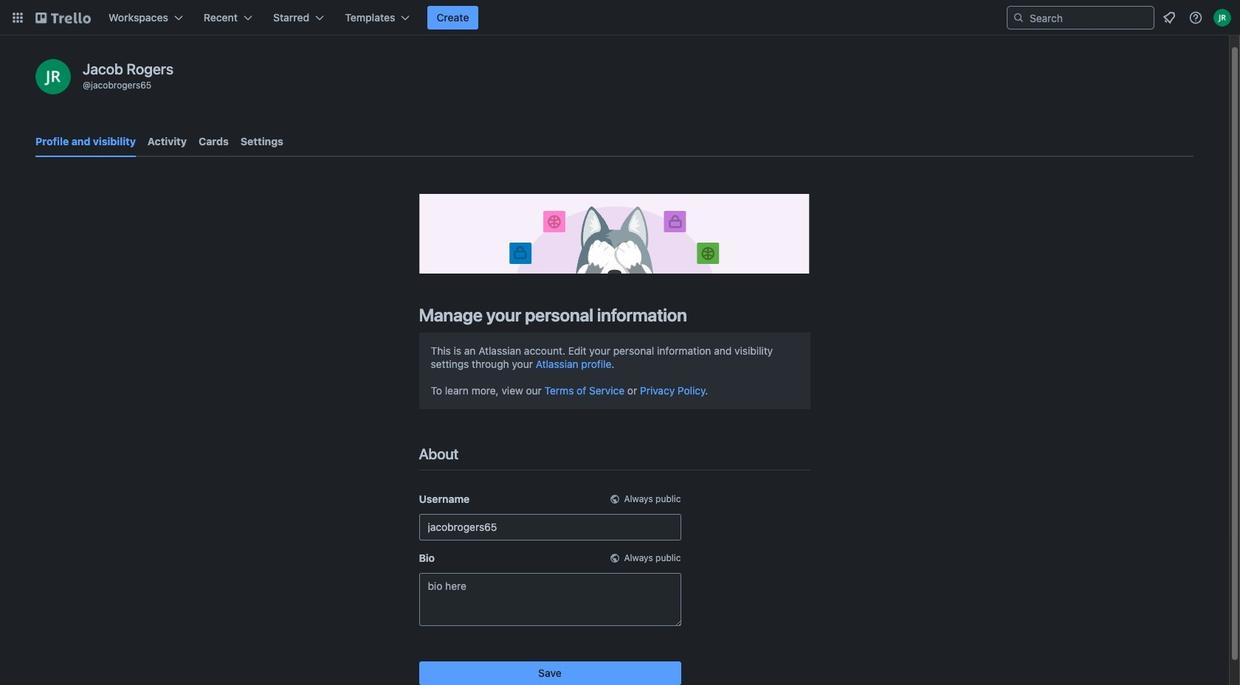 Task type: describe. For each thing, give the bounding box(es) containing it.
back to home image
[[35, 6, 91, 30]]

0 notifications image
[[1161, 9, 1178, 27]]

jacob rogers (jacobrogers65) image
[[35, 59, 71, 95]]



Task type: vqa. For each thing, say whether or not it's contained in the screenshot.
text field
yes



Task type: locate. For each thing, give the bounding box(es) containing it.
jacob rogers (jacobrogers65) image
[[1214, 9, 1232, 27]]

primary element
[[0, 0, 1240, 35]]

search image
[[1013, 12, 1025, 24]]

open information menu image
[[1189, 10, 1204, 25]]

Search field
[[1025, 7, 1154, 28]]

None text field
[[419, 514, 681, 541], [419, 574, 681, 627], [419, 514, 681, 541], [419, 574, 681, 627]]



